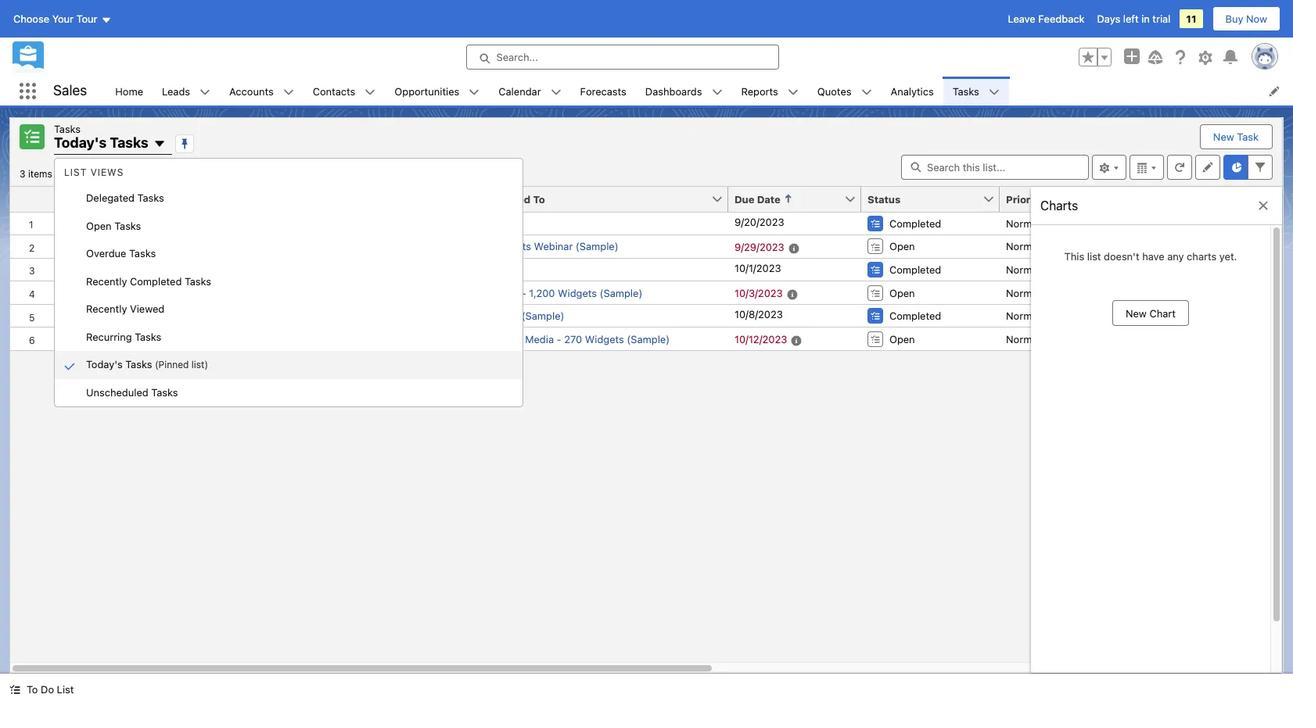 Task type: describe. For each thing, give the bounding box(es) containing it.
open for global media - 270 widgets (sample)
[[890, 333, 915, 346]]

overdue
[[86, 247, 126, 260]]

tour
[[76, 13, 97, 25]]

widgets webinar (sample) link
[[492, 241, 619, 253]]

acme (sample)
[[492, 310, 565, 323]]

sync
[[88, 333, 112, 346]]

10/3/2023
[[735, 287, 783, 300]]

normal for widgets webinar (sample)
[[1006, 241, 1041, 253]]

review use cases (sample)
[[88, 310, 218, 323]]

overdue tasks
[[86, 247, 156, 260]]

open inside tasks | list views list box
[[86, 220, 112, 232]]

list
[[1088, 250, 1102, 263]]

status button
[[862, 187, 983, 212]]

10/8/2023
[[735, 308, 783, 321]]

text default image for quotes
[[861, 87, 872, 98]]

tasks inside list item
[[953, 85, 980, 97]]

(sample) right cases
[[175, 310, 218, 323]]

today's for today's tasks
[[54, 135, 107, 151]]

today's tasks
[[54, 135, 148, 151]]

tasks for delegated tasks
[[137, 192, 164, 204]]

list containing home
[[106, 77, 1294, 106]]

do
[[41, 684, 54, 697]]

media
[[525, 333, 554, 346]]

tasks down sales
[[54, 123, 81, 135]]

viewed
[[130, 303, 165, 315]]

status
[[868, 193, 901, 205]]

Search Today's Tasks list view. search field
[[902, 155, 1089, 180]]

text default image for leads
[[200, 87, 211, 98]]

related to
[[492, 193, 545, 205]]

have
[[1143, 250, 1165, 263]]

planning for rfp (sample)
[[88, 287, 212, 299]]

opportunities list item
[[385, 77, 489, 106]]

(sample) right 270
[[627, 333, 670, 346]]

none search field inside today's tasks|tasks|list view element
[[902, 155, 1089, 180]]

contacts list item
[[303, 77, 385, 106]]

reports
[[742, 85, 779, 97]]

leads list item
[[153, 77, 220, 106]]

home
[[115, 85, 143, 97]]

tasks for overdue tasks
[[129, 247, 156, 260]]

acme for acme - 1,200 widgets (sample)
[[492, 287, 519, 299]]

subject
[[88, 193, 127, 205]]

text default image for calendar
[[551, 87, 562, 98]]

tasks right "rfp"
[[185, 275, 211, 288]]

text default image for accounts
[[283, 87, 294, 98]]

buy now button
[[1213, 6, 1281, 31]]

subject button
[[82, 187, 290, 212]]

sync with geoff (sample) link
[[88, 333, 209, 346]]

new task button
[[1201, 125, 1272, 149]]

completed inside tasks | list views list box
[[130, 275, 182, 288]]

recently viewed
[[86, 303, 165, 315]]

contacts link
[[303, 77, 365, 106]]

list inside list box
[[64, 167, 87, 178]]

today's tasks status
[[20, 168, 93, 180]]

recurring tasks
[[86, 331, 162, 343]]

global
[[492, 333, 523, 346]]

270
[[564, 333, 582, 346]]

leads link
[[153, 77, 200, 106]]

text default image inside today's tasks|tasks|list view element
[[1258, 199, 1270, 212]]

your
[[52, 13, 74, 25]]

sync with geoff (sample)
[[88, 333, 209, 346]]

date
[[757, 193, 781, 205]]

item number element
[[10, 187, 57, 212]]

calendar
[[499, 85, 541, 97]]

11
[[1187, 13, 1197, 25]]

0 horizontal spatial -
[[522, 287, 527, 299]]

acme (sample) link
[[492, 310, 565, 323]]

calendar list item
[[489, 77, 571, 106]]

delegated tasks link
[[55, 185, 523, 212]]

days left in trial
[[1098, 13, 1171, 25]]

to inside button
[[27, 684, 38, 697]]

task
[[1238, 131, 1259, 143]]

to inside button
[[533, 193, 545, 205]]

review use cases (sample) link
[[88, 310, 218, 323]]

left
[[1124, 13, 1139, 25]]

2 vertical spatial widgets
[[585, 333, 624, 346]]

open tasks
[[86, 220, 141, 232]]

analytics link
[[882, 77, 944, 106]]

leave feedback link
[[1008, 13, 1085, 25]]

open for acme - 1,200 widgets (sample)
[[890, 287, 915, 299]]

search...
[[497, 51, 538, 63]]

9/20/2023
[[735, 216, 785, 228]]

to do list button
[[0, 675, 83, 706]]

widgets webinar (sample)
[[492, 241, 619, 253]]

related to button
[[486, 187, 711, 212]]

recently for recently viewed
[[86, 303, 127, 315]]

list)
[[192, 359, 208, 371]]

global media - 270 widgets (sample)
[[492, 333, 670, 346]]

due date element
[[729, 187, 871, 212]]

forecasts
[[580, 85, 627, 97]]

1 normal from the top
[[1006, 217, 1041, 230]]

normal for global media - 270 widgets (sample)
[[1006, 333, 1041, 346]]

(sample) up 'list)' on the left bottom
[[167, 333, 209, 346]]

cases
[[145, 310, 172, 323]]

selected
[[55, 168, 93, 180]]

feedback
[[1039, 13, 1085, 25]]

dashboards list item
[[636, 77, 732, 106]]

quotes list item
[[808, 77, 882, 106]]

views
[[91, 167, 124, 178]]

review pricing proposal (sample)
[[88, 217, 246, 230]]

9/29/2023
[[735, 241, 785, 253]]

acme for acme (sample)
[[492, 310, 519, 323]]

geoff
[[137, 333, 164, 346]]

leave
[[1008, 13, 1036, 25]]

unscheduled
[[86, 386, 149, 399]]

due date
[[735, 193, 781, 205]]

in
[[1142, 13, 1150, 25]]

(sample) down 1,200
[[522, 310, 565, 323]]

choose
[[13, 13, 49, 25]]

(sample)
[[205, 217, 246, 230]]

days
[[1098, 13, 1121, 25]]

review for review pricing proposal (sample)
[[88, 217, 122, 230]]

review for review (sample)
[[88, 264, 122, 276]]

with
[[115, 333, 134, 346]]

10/12/2023
[[735, 333, 788, 346]]

tasks for recurring tasks
[[135, 331, 162, 343]]

status element
[[862, 187, 1010, 212]]



Task type: vqa. For each thing, say whether or not it's contained in the screenshot.
11
yes



Task type: locate. For each thing, give the bounding box(es) containing it.
tasks up pricing
[[137, 192, 164, 204]]

to do list
[[27, 684, 74, 697]]

text default image inside opportunities list item
[[469, 87, 480, 98]]

to
[[533, 193, 545, 205], [27, 684, 38, 697]]

quotes link
[[808, 77, 861, 106]]

text default image inside contacts list item
[[365, 87, 376, 98]]

doesn't
[[1104, 250, 1140, 263]]

2 acme from the top
[[492, 310, 519, 323]]

1 vertical spatial acme
[[492, 310, 519, 323]]

3 review from the top
[[88, 310, 122, 323]]

recurring
[[86, 331, 132, 343]]

acme up acme (sample) link
[[492, 287, 519, 299]]

text default image
[[551, 87, 562, 98], [788, 87, 799, 98], [989, 87, 1000, 98], [1258, 199, 1270, 212]]

open for widgets webinar (sample)
[[890, 241, 915, 253]]

acme - 1,200 widgets (sample) link
[[492, 287, 643, 299]]

today's inside tasks | list views list box
[[86, 358, 123, 371]]

-
[[522, 287, 527, 299], [557, 333, 562, 346]]

1 vertical spatial recently
[[86, 303, 127, 315]]

to left do
[[27, 684, 38, 697]]

0 vertical spatial widgets
[[492, 241, 531, 253]]

global media - 270 widgets (sample) link
[[492, 333, 670, 346]]

text default image left 'calendar'
[[469, 87, 480, 98]]

widgets right 270
[[585, 333, 624, 346]]

text default image up search today's tasks list view. search field
[[989, 87, 1000, 98]]

recently completed tasks
[[86, 275, 211, 288]]

widgets left the webinar
[[492, 241, 531, 253]]

recently down overdue at the left of the page
[[86, 275, 127, 288]]

1 acme from the top
[[492, 287, 519, 299]]

recently completed tasks link
[[55, 268, 523, 296]]

search... button
[[466, 45, 779, 70]]

recently viewed link
[[55, 296, 523, 324]]

letter
[[115, 241, 143, 253]]

1 vertical spatial review
[[88, 264, 122, 276]]

1 recently from the top
[[86, 275, 127, 288]]

home link
[[106, 77, 153, 106]]

text default image left do
[[9, 685, 20, 696]]

normal for acme - 1,200 widgets (sample)
[[1006, 287, 1041, 299]]

to right related
[[533, 193, 545, 205]]

tasks for today's tasks (pinned list)
[[125, 358, 152, 371]]

review up send at left
[[88, 217, 122, 230]]

recently
[[86, 275, 127, 288], [86, 303, 127, 315]]

tasks list item
[[944, 77, 1009, 106]]

sales
[[53, 82, 87, 99]]

tasks for today's tasks
[[110, 135, 148, 151]]

tasks right analytics
[[953, 85, 980, 97]]

review down overdue at the left of the page
[[88, 264, 122, 276]]

open tasks link
[[55, 212, 523, 240]]

forecasts link
[[571, 77, 636, 106]]

tasks up letter
[[114, 220, 141, 232]]

delegated
[[86, 192, 135, 204]]

recently down planning
[[86, 303, 127, 315]]

today's down the sync
[[86, 358, 123, 371]]

list inside button
[[57, 684, 74, 697]]

priority button
[[1000, 187, 1082, 212]]

opportunities
[[395, 85, 460, 97]]

(sample)
[[576, 241, 619, 253], [125, 264, 168, 276], [169, 287, 212, 299], [600, 287, 643, 299], [175, 310, 218, 323], [522, 310, 565, 323], [167, 333, 209, 346], [627, 333, 670, 346]]

text default image right quotes
[[861, 87, 872, 98]]

2 vertical spatial review
[[88, 310, 122, 323]]

0 vertical spatial new
[[1214, 131, 1235, 143]]

0 horizontal spatial new
[[1126, 308, 1147, 320]]

2 normal from the top
[[1006, 241, 1041, 253]]

(sample) right the webinar
[[576, 241, 619, 253]]

today's inside today's tasks|tasks|list view element
[[54, 135, 107, 151]]

2 review from the top
[[88, 264, 122, 276]]

opportunities link
[[385, 77, 469, 106]]

proposal
[[160, 217, 202, 230]]

widgets right 1,200
[[558, 287, 597, 299]]

text default image right leads
[[200, 87, 211, 98]]

tasks down '(pinned'
[[151, 386, 178, 399]]

(sample) up the global media - 270 widgets (sample) link
[[600, 287, 643, 299]]

accounts list item
[[220, 77, 303, 106]]

0 vertical spatial today's
[[54, 135, 107, 151]]

None search field
[[902, 155, 1089, 180]]

today's tasks|tasks|list view element
[[9, 117, 1294, 706]]

text default image for dashboards
[[712, 87, 723, 98]]

text default image inside reports list item
[[788, 87, 799, 98]]

list views
[[64, 167, 124, 178]]

text default image down 'task'
[[1258, 199, 1270, 212]]

6 normal from the top
[[1006, 333, 1041, 346]]

text default image for reports
[[788, 87, 799, 98]]

3 normal from the top
[[1006, 264, 1041, 276]]

tasks for unscheduled tasks
[[151, 386, 178, 399]]

now
[[1247, 13, 1268, 25]]

5 normal from the top
[[1006, 310, 1041, 323]]

reports list item
[[732, 77, 808, 106]]

any
[[1168, 250, 1185, 263]]

pricing
[[125, 217, 158, 230]]

chart
[[1150, 308, 1176, 320]]

due date button
[[729, 187, 844, 212]]

recently for recently completed tasks
[[86, 275, 127, 288]]

completed
[[890, 217, 942, 230], [890, 264, 942, 276], [130, 275, 182, 288], [890, 310, 942, 323]]

review up recurring
[[88, 310, 122, 323]]

new chart button
[[1113, 300, 1190, 326]]

1 horizontal spatial -
[[557, 333, 562, 346]]

this list doesn't have any charts yet.
[[1065, 250, 1238, 263]]

text default image right contacts
[[365, 87, 376, 98]]

accounts link
[[220, 77, 283, 106]]

1,200
[[529, 287, 555, 299]]

0 vertical spatial list
[[64, 167, 87, 178]]

tasks for open tasks
[[114, 220, 141, 232]]

text default image for contacts
[[365, 87, 376, 98]]

list left views
[[64, 167, 87, 178]]

text default image inside accounts list item
[[283, 87, 294, 98]]

0 vertical spatial -
[[522, 287, 527, 299]]

planning
[[88, 287, 129, 299]]

0 vertical spatial to
[[533, 193, 545, 205]]

priority element
[[1000, 187, 1100, 212]]

buy now
[[1226, 13, 1268, 25]]

calendar link
[[489, 77, 551, 106]]

text default image for opportunities
[[469, 87, 480, 98]]

text default image right reports
[[788, 87, 799, 98]]

quotes
[[818, 85, 852, 97]]

4 normal from the top
[[1006, 287, 1041, 299]]

open
[[86, 220, 112, 232], [890, 241, 915, 253], [890, 287, 915, 299], [890, 333, 915, 346]]

new for new task
[[1214, 131, 1235, 143]]

related to element
[[486, 187, 738, 212]]

text default image right accounts
[[283, 87, 294, 98]]

(sample) right "rfp"
[[169, 287, 212, 299]]

new task
[[1214, 131, 1259, 143]]

0 horizontal spatial to
[[27, 684, 38, 697]]

1 horizontal spatial to
[[533, 193, 545, 205]]

1 vertical spatial new
[[1126, 308, 1147, 320]]

send
[[88, 241, 113, 253]]

charts
[[1187, 250, 1217, 263]]

1 vertical spatial -
[[557, 333, 562, 346]]

reports link
[[732, 77, 788, 106]]

1 review from the top
[[88, 217, 122, 230]]

choose your tour
[[13, 13, 97, 25]]

text default image inside calendar list item
[[551, 87, 562, 98]]

review for review use cases (sample)
[[88, 310, 122, 323]]

unscheduled tasks
[[86, 386, 178, 399]]

list right do
[[57, 684, 74, 697]]

0 vertical spatial recently
[[86, 275, 127, 288]]

1 horizontal spatial new
[[1214, 131, 1235, 143]]

new for new chart
[[1126, 308, 1147, 320]]

tasks up views
[[110, 135, 148, 151]]

new left the chart
[[1126, 308, 1147, 320]]

text default image inside the to do list button
[[9, 685, 20, 696]]

1 vertical spatial to
[[27, 684, 38, 697]]

new
[[1214, 131, 1235, 143], [1126, 308, 1147, 320]]

send letter link
[[88, 241, 143, 253]]

text default image inside tasks list item
[[989, 87, 1000, 98]]

recurring tasks link
[[55, 324, 523, 351]]

(pinned
[[155, 359, 189, 371]]

text default image left reports link on the top
[[712, 87, 723, 98]]

due
[[735, 193, 755, 205]]

delegated tasks
[[86, 192, 164, 204]]

item number image
[[10, 187, 57, 212]]

today's
[[54, 135, 107, 151], [86, 358, 123, 371]]

normal for acme (sample)
[[1006, 310, 1041, 323]]

1 vertical spatial list
[[57, 684, 74, 697]]

for
[[132, 287, 145, 299]]

0 vertical spatial review
[[88, 217, 122, 230]]

review
[[88, 217, 122, 230], [88, 264, 122, 276], [88, 310, 122, 323]]

10/1/2023
[[735, 262, 781, 274]]

group
[[1079, 48, 1112, 67]]

new left 'task'
[[1214, 131, 1235, 143]]

1 vertical spatial today's
[[86, 358, 123, 371]]

text default image for tasks
[[989, 87, 1000, 98]]

1 vertical spatial widgets
[[558, 287, 597, 299]]

text default image inside quotes list item
[[861, 87, 872, 98]]

acme up global
[[492, 310, 519, 323]]

- left 1,200
[[522, 287, 527, 299]]

overdue tasks link
[[55, 240, 523, 268]]

list
[[106, 77, 1294, 106]]

tasks link
[[944, 77, 989, 106]]

cell
[[486, 212, 729, 235], [57, 235, 82, 258], [308, 235, 486, 258], [57, 258, 82, 281], [308, 258, 486, 281], [486, 258, 729, 281], [57, 281, 82, 304], [308, 281, 486, 304], [57, 304, 82, 327], [308, 304, 486, 327], [57, 327, 82, 351], [308, 327, 486, 351]]

tasks down sync with geoff (sample) on the top
[[125, 358, 152, 371]]

- left 270
[[557, 333, 562, 346]]

tasks up review (sample)
[[129, 247, 156, 260]]

acme - 1,200 widgets (sample)
[[492, 287, 643, 299]]

this
[[1065, 250, 1085, 263]]

today's for today's tasks (pinned list)
[[86, 358, 123, 371]]

text default image inside 'dashboards' list item
[[712, 87, 723, 98]]

unscheduled tasks link
[[55, 379, 523, 407]]

tasks down 'review use cases (sample)'
[[135, 331, 162, 343]]

choose your tour button
[[13, 6, 112, 31]]

(sample) up the 'planning for rfp (sample)'
[[125, 264, 168, 276]]

0 vertical spatial acme
[[492, 287, 519, 299]]

dashboards
[[646, 85, 702, 97]]

charts
[[1041, 198, 1079, 212]]

text default image right 'calendar'
[[551, 87, 562, 98]]

priority
[[1006, 193, 1044, 205]]

new chart
[[1126, 308, 1176, 320]]

text default image
[[200, 87, 211, 98], [283, 87, 294, 98], [365, 87, 376, 98], [469, 87, 480, 98], [712, 87, 723, 98], [861, 87, 872, 98], [9, 685, 20, 696]]

today's tasks (pinned list)
[[86, 358, 208, 371]]

today's tasks grid
[[10, 187, 1294, 351]]

text default image inside leads list item
[[200, 87, 211, 98]]

2 recently from the top
[[86, 303, 127, 315]]

trial
[[1153, 13, 1171, 25]]

subject element
[[82, 187, 308, 212]]

tasks | list views list box
[[55, 160, 523, 407]]

today's up selected at the left of page
[[54, 135, 107, 151]]



